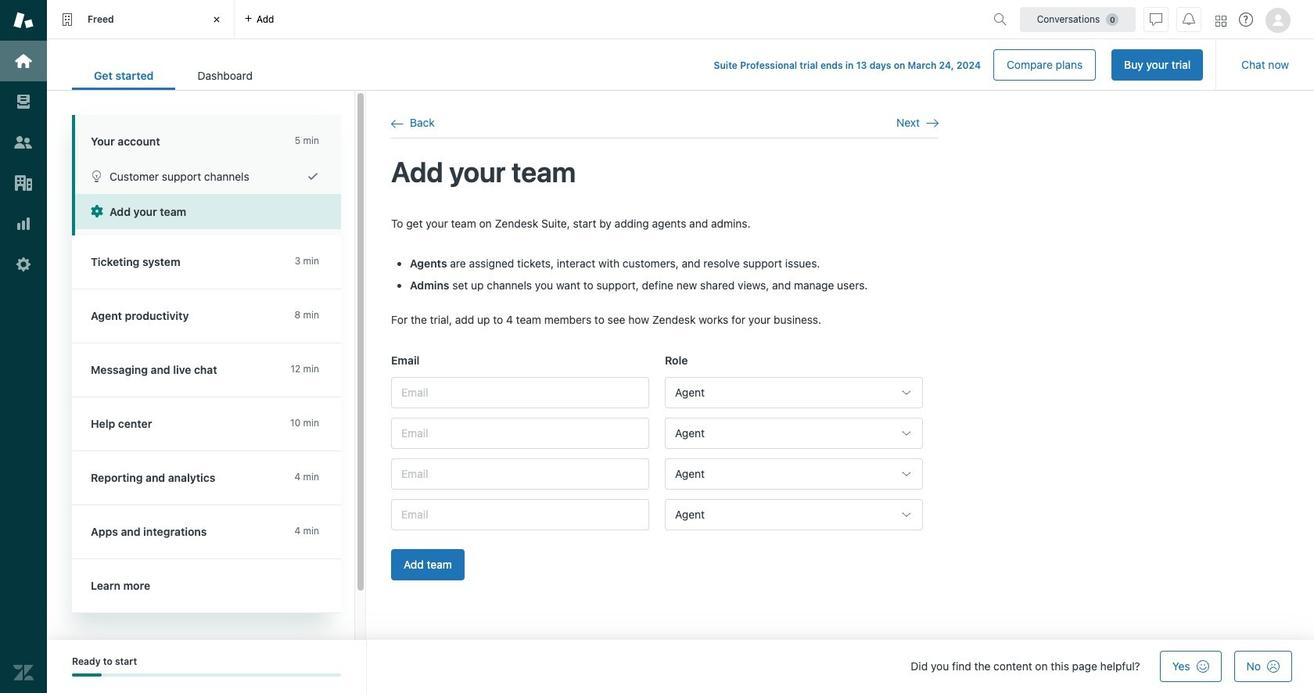 Task type: vqa. For each thing, say whether or not it's contained in the screenshot.
"Zendesk Support" image
yes



Task type: locate. For each thing, give the bounding box(es) containing it.
footer
[[47, 640, 1315, 693]]

region
[[391, 216, 939, 600]]

Email field
[[391, 378, 650, 409], [391, 418, 650, 450], [391, 459, 650, 490], [391, 500, 650, 531]]

zendesk products image
[[1216, 15, 1227, 26]]

admin image
[[13, 254, 34, 275]]

close image
[[209, 12, 225, 27]]

customers image
[[13, 132, 34, 153]]

0 vertical spatial tab
[[47, 0, 235, 39]]

tab list
[[72, 61, 275, 90]]

get started image
[[13, 51, 34, 71]]

heading
[[72, 115, 341, 159]]

1 vertical spatial tab
[[176, 61, 275, 90]]

button displays agent's chat status as invisible. image
[[1150, 13, 1163, 25]]

views image
[[13, 92, 34, 112]]

3 email field from the top
[[391, 459, 650, 490]]

progress-bar progress bar
[[72, 674, 341, 677]]

tab
[[47, 0, 235, 39], [176, 61, 275, 90]]



Task type: describe. For each thing, give the bounding box(es) containing it.
organizations image
[[13, 173, 34, 193]]

March 24, 2024 text field
[[908, 59, 981, 71]]

zendesk image
[[13, 663, 34, 683]]

notifications image
[[1183, 13, 1196, 25]]

progress bar image
[[72, 674, 102, 677]]

tabs tab list
[[47, 0, 988, 39]]

2 email field from the top
[[391, 418, 650, 450]]

main element
[[0, 0, 47, 693]]

1 email field from the top
[[391, 378, 650, 409]]

reporting image
[[13, 214, 34, 234]]

get help image
[[1240, 13, 1254, 27]]

content-title region
[[391, 154, 939, 191]]

4 email field from the top
[[391, 500, 650, 531]]

zendesk support image
[[13, 10, 34, 31]]



